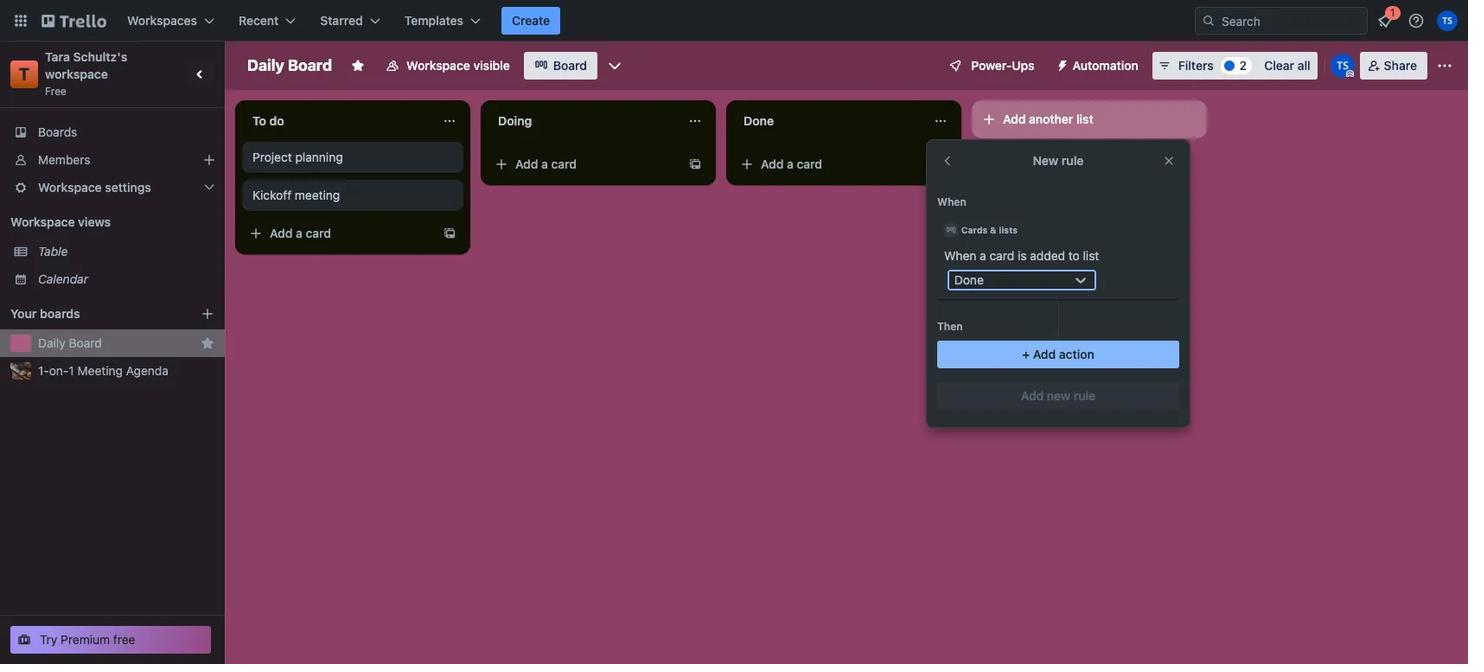 Task type: vqa. For each thing, say whether or not it's contained in the screenshot.
lists
yes



Task type: locate. For each thing, give the bounding box(es) containing it.
2 vertical spatial workspace
[[10, 215, 75, 229]]

1 create from template… image from the left
[[689, 157, 702, 171]]

list right another
[[1077, 112, 1094, 126]]

star or unstar board image
[[351, 59, 365, 73]]

workspace down templates popup button
[[407, 58, 470, 73]]

1 horizontal spatial add a card
[[516, 157, 577, 171]]

card for to do
[[306, 226, 331, 240]]

try premium free
[[40, 632, 135, 647]]

workspace down the members
[[38, 180, 102, 195]]

tara schultz's workspace link
[[45, 49, 131, 81]]

0 vertical spatial daily
[[247, 56, 284, 74]]

visible
[[474, 58, 510, 73]]

lists
[[999, 225, 1018, 235]]

add a card down kickoff meeting
[[270, 226, 331, 240]]

2 horizontal spatial add a card
[[761, 157, 823, 171]]

1 horizontal spatial daily
[[247, 56, 284, 74]]

2 horizontal spatial board
[[553, 58, 587, 73]]

free
[[45, 85, 67, 98]]

a
[[542, 157, 548, 171], [787, 157, 794, 171], [296, 226, 303, 240], [980, 248, 987, 263]]

add down kickoff
[[270, 226, 293, 240]]

board down your boards with 2 items "element"
[[69, 336, 102, 350]]

members
[[38, 152, 90, 167]]

list inside button
[[1077, 112, 1094, 126]]

cards & lists
[[962, 225, 1018, 235]]

1 horizontal spatial create from template… image
[[934, 157, 948, 171]]

add left another
[[1003, 112, 1026, 126]]

try premium free button
[[10, 626, 211, 654]]

workspace for workspace settings
[[38, 180, 102, 195]]

add a card down done text box
[[761, 157, 823, 171]]

add a card button down doing text field
[[488, 151, 682, 178]]

table link
[[38, 243, 215, 260]]

project planning link
[[253, 149, 453, 166]]

project
[[253, 150, 292, 164]]

calendar link
[[38, 271, 215, 288]]

board left star or unstar board image
[[288, 56, 332, 74]]

add a card button down kickoff meeting 'link'
[[242, 220, 436, 247]]

kickoff
[[253, 188, 292, 202]]

workspace inside button
[[407, 58, 470, 73]]

daily up on-
[[38, 336, 66, 350]]

add a card button
[[488, 151, 682, 178], [734, 151, 927, 178], [242, 220, 436, 247]]

workspace
[[407, 58, 470, 73], [38, 180, 102, 195], [10, 215, 75, 229]]

daily board
[[247, 56, 332, 74], [38, 336, 102, 350]]

1 vertical spatial rule
[[1074, 388, 1096, 403]]

daily board link
[[38, 335, 194, 352]]

board left customize views image on the top left of the page
[[553, 58, 587, 73]]

Done text field
[[734, 107, 924, 135]]

1 vertical spatial list
[[1084, 248, 1100, 263]]

starred
[[320, 13, 363, 28]]

show menu image
[[1437, 57, 1454, 74]]

try
[[40, 632, 57, 647]]

add a card
[[516, 157, 577, 171], [761, 157, 823, 171], [270, 226, 331, 240]]

templates
[[405, 13, 464, 28]]

add a card button for done
[[734, 151, 927, 178]]

back to home image
[[42, 7, 106, 35]]

power-
[[972, 58, 1012, 73]]

1 horizontal spatial done
[[955, 272, 984, 287]]

2 horizontal spatial add a card button
[[734, 151, 927, 178]]

+ add action
[[1023, 347, 1095, 362]]

0 horizontal spatial board
[[69, 336, 102, 350]]

workspace
[[45, 67, 108, 81]]

1 vertical spatial when
[[945, 248, 977, 263]]

To do text field
[[242, 107, 433, 135]]

when up cards
[[938, 196, 967, 208]]

1 vertical spatial daily
[[38, 336, 66, 350]]

starred button
[[310, 7, 391, 35]]

do
[[270, 113, 284, 128]]

a down done text box
[[787, 157, 794, 171]]

0 vertical spatial daily board
[[247, 56, 332, 74]]

rule inside button
[[1074, 388, 1096, 403]]

when down cards
[[945, 248, 977, 263]]

daily board up the 1
[[38, 336, 102, 350]]

card left is
[[990, 248, 1015, 263]]

1 horizontal spatial add a card button
[[488, 151, 682, 178]]

add right +
[[1034, 347, 1056, 362]]

1 vertical spatial done
[[955, 272, 984, 287]]

0 vertical spatial done
[[744, 113, 774, 128]]

open information menu image
[[1408, 12, 1426, 29]]

your
[[10, 306, 37, 321]]

0 vertical spatial when
[[938, 196, 967, 208]]

1 horizontal spatial board
[[288, 56, 332, 74]]

0 horizontal spatial daily
[[38, 336, 66, 350]]

add
[[1003, 112, 1026, 126], [516, 157, 538, 171], [761, 157, 784, 171], [270, 226, 293, 240], [1034, 347, 1056, 362], [1021, 388, 1044, 403]]

daily inside board name text box
[[247, 56, 284, 74]]

new rule
[[1033, 153, 1084, 168]]

a down kickoff meeting
[[296, 226, 303, 240]]

tara schultz's workspace free
[[45, 49, 131, 98]]

board
[[288, 56, 332, 74], [553, 58, 587, 73], [69, 336, 102, 350]]

to
[[253, 113, 266, 128]]

your boards with 2 items element
[[10, 304, 175, 324]]

calendar
[[38, 272, 88, 286]]

1-on-1 meeting agenda link
[[38, 362, 215, 380]]

project planning
[[253, 150, 343, 164]]

list right the to
[[1084, 248, 1100, 263]]

primary element
[[0, 0, 1469, 42]]

add a card button down done text box
[[734, 151, 927, 178]]

2 create from template… image from the left
[[934, 157, 948, 171]]

schultz's
[[73, 49, 127, 64]]

card down done text box
[[797, 157, 823, 171]]

tara schultz (taraschultz7) image
[[1438, 10, 1459, 31]]

add a card for to do
[[270, 226, 331, 240]]

clear all button
[[1258, 52, 1318, 80]]

daily
[[247, 56, 284, 74], [38, 336, 66, 350]]

this member is an admin of this board. image
[[1347, 70, 1354, 78]]

0 horizontal spatial daily board
[[38, 336, 102, 350]]

then
[[938, 320, 963, 333]]

1 horizontal spatial daily board
[[247, 56, 332, 74]]

daily board down recent popup button
[[247, 56, 332, 74]]

card down the meeting
[[306, 226, 331, 240]]

0 vertical spatial workspace
[[407, 58, 470, 73]]

0 horizontal spatial add a card button
[[242, 220, 436, 247]]

customize views image
[[606, 57, 624, 74]]

create from template… image for done
[[934, 157, 948, 171]]

list
[[1077, 112, 1094, 126], [1084, 248, 1100, 263]]

boards
[[40, 306, 80, 321]]

workspace inside dropdown button
[[38, 180, 102, 195]]

create from template… image
[[689, 157, 702, 171], [934, 157, 948, 171]]

card down doing text field
[[552, 157, 577, 171]]

done
[[744, 113, 774, 128], [955, 272, 984, 287]]

add a card button for to do
[[242, 220, 436, 247]]

0 horizontal spatial create from template… image
[[689, 157, 702, 171]]

1 vertical spatial workspace
[[38, 180, 102, 195]]

search image
[[1202, 14, 1216, 28]]

when
[[938, 196, 967, 208], [945, 248, 977, 263]]

rule
[[1062, 153, 1084, 168], [1074, 388, 1096, 403]]

settings
[[105, 180, 151, 195]]

daily down recent popup button
[[247, 56, 284, 74]]

table
[[38, 244, 68, 259]]

kickoff meeting
[[253, 188, 340, 202]]

templates button
[[394, 7, 491, 35]]

when for when
[[938, 196, 967, 208]]

1
[[69, 363, 74, 378]]

planning
[[295, 150, 343, 164]]

board inside text box
[[288, 56, 332, 74]]

add a card down doing
[[516, 157, 577, 171]]

done inside text box
[[744, 113, 774, 128]]

0 vertical spatial list
[[1077, 112, 1094, 126]]

a down doing text field
[[542, 157, 548, 171]]

recent button
[[228, 7, 306, 35]]

t link
[[10, 61, 38, 88]]

meeting
[[77, 363, 123, 378]]

workspace up table
[[10, 215, 75, 229]]

meeting
[[295, 188, 340, 202]]

0 horizontal spatial done
[[744, 113, 774, 128]]

0 horizontal spatial add a card
[[270, 226, 331, 240]]



Task type: describe. For each thing, give the bounding box(es) containing it.
board link
[[524, 52, 598, 80]]

views
[[78, 215, 111, 229]]

workspaces
[[127, 13, 197, 28]]

another
[[1030, 112, 1074, 126]]

sm image
[[1049, 52, 1073, 76]]

cards
[[962, 225, 988, 235]]

new
[[1048, 388, 1071, 403]]

power-ups button
[[937, 52, 1045, 80]]

power-ups
[[972, 58, 1035, 73]]

to
[[1069, 248, 1080, 263]]

workspace visible button
[[376, 52, 521, 80]]

share button
[[1360, 52, 1428, 80]]

add down doing
[[516, 157, 538, 171]]

all
[[1298, 58, 1311, 73]]

Search field
[[1216, 8, 1368, 34]]

when a card is added to list
[[945, 248, 1100, 263]]

kickoff meeting link
[[253, 187, 453, 204]]

workspace for workspace visible
[[407, 58, 470, 73]]

your boards
[[10, 306, 80, 321]]

action
[[1060, 347, 1095, 362]]

a down cards & lists
[[980, 248, 987, 263]]

create from template… image for doing
[[689, 157, 702, 171]]

add another list
[[1003, 112, 1094, 126]]

workspaces button
[[117, 7, 225, 35]]

clear all
[[1265, 58, 1311, 73]]

free
[[113, 632, 135, 647]]

card for doing
[[552, 157, 577, 171]]

add down done text box
[[761, 157, 784, 171]]

1-on-1 meeting agenda
[[38, 363, 169, 378]]

workspace visible
[[407, 58, 510, 73]]

add new rule
[[1021, 388, 1096, 403]]

add new rule button
[[938, 382, 1180, 410]]

daily board inside board name text box
[[247, 56, 332, 74]]

is
[[1018, 248, 1027, 263]]

2
[[1240, 58, 1248, 73]]

add board image
[[201, 307, 215, 321]]

Doing text field
[[488, 107, 678, 135]]

+
[[1023, 347, 1030, 362]]

card for done
[[797, 157, 823, 171]]

to do
[[253, 113, 284, 128]]

doing
[[498, 113, 532, 128]]

workspace views
[[10, 215, 111, 229]]

share
[[1385, 58, 1418, 73]]

a for to do
[[296, 226, 303, 240]]

1-
[[38, 363, 49, 378]]

create button
[[502, 7, 561, 35]]

tara schultz (taraschultz7) image
[[1331, 54, 1355, 78]]

1 notification image
[[1375, 10, 1396, 31]]

when for when a card is added to list
[[945, 248, 977, 263]]

added
[[1031, 248, 1066, 263]]

t
[[19, 64, 30, 84]]

automation button
[[1049, 52, 1149, 80]]

add left new
[[1021, 388, 1044, 403]]

workspace settings
[[38, 180, 151, 195]]

filters
[[1179, 58, 1214, 73]]

add another list button
[[972, 100, 1208, 138]]

automation
[[1073, 58, 1139, 73]]

boards
[[38, 125, 77, 139]]

members link
[[0, 146, 225, 174]]

workspace settings button
[[0, 174, 225, 202]]

starred icon image
[[201, 337, 215, 350]]

premium
[[61, 632, 110, 647]]

workspace for workspace views
[[10, 215, 75, 229]]

create from template… image
[[443, 227, 457, 240]]

agenda
[[126, 363, 169, 378]]

tara
[[45, 49, 70, 64]]

1 vertical spatial daily board
[[38, 336, 102, 350]]

&
[[990, 225, 997, 235]]

workspace navigation collapse icon image
[[189, 62, 213, 87]]

add a card button for doing
[[488, 151, 682, 178]]

add a card for done
[[761, 157, 823, 171]]

create
[[512, 13, 550, 28]]

recent
[[239, 13, 279, 28]]

boards link
[[0, 119, 225, 146]]

new
[[1033, 153, 1059, 168]]

a for done
[[787, 157, 794, 171]]

add a card for doing
[[516, 157, 577, 171]]

a for doing
[[542, 157, 548, 171]]

clear
[[1265, 58, 1295, 73]]

ups
[[1012, 58, 1035, 73]]

0 vertical spatial rule
[[1062, 153, 1084, 168]]

on-
[[49, 363, 69, 378]]

Board name text field
[[239, 52, 341, 80]]



